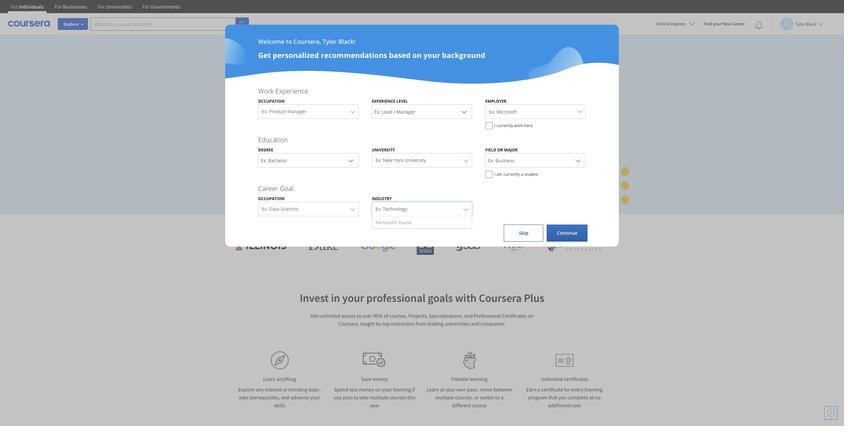 Task type: locate. For each thing, give the bounding box(es) containing it.
plus left the continue
[[539, 220, 554, 231]]

ex: left "data"
[[262, 206, 268, 212]]

0 horizontal spatial unlimited
[[231, 91, 264, 101]]

Industry text field
[[375, 203, 460, 216]]

1 vertical spatial unlimited
[[541, 376, 563, 383]]

coursera up hec paris image
[[503, 220, 537, 231]]

plus up certificates
[[524, 292, 544, 305]]

career left goal
[[258, 184, 278, 193]]

coursera, inside get unlimited access to over 90% of courses, projects, specializations, and professional certificates on coursera, taught by top instructors from leading universities and companies.
[[338, 321, 359, 327]]

your inside learn at your own pace, move between multiple courses, or switch to a different course
[[446, 387, 456, 393]]

universities inside get unlimited access to over 90% of courses, projects, specializations, and professional certificates on coursera, taught by top instructors from leading universities and companies.
[[445, 321, 470, 327]]

specializations,
[[429, 313, 463, 320]]

flexible learning image
[[458, 352, 481, 370]]

get unlimited access to over 90% of courses, projects, specializations, and professional certificates on coursera, taught by top instructors from leading universities and companies.
[[310, 313, 534, 327]]

1 horizontal spatial a
[[521, 172, 523, 177]]

0 horizontal spatial with
[[455, 292, 477, 305]]

occupation up "data"
[[258, 196, 285, 202]]

your down projects,
[[231, 114, 246, 124]]

and up skills
[[281, 395, 289, 401]]

1 you from the left
[[334, 395, 342, 401]]

at inside learn at your own pace, move between multiple courses, or switch to a different course
[[440, 387, 445, 393]]

2 you from the left
[[559, 395, 567, 401]]

universities
[[382, 220, 425, 231], [445, 321, 470, 327]]

0 vertical spatial courses,
[[363, 91, 391, 101]]

your left own
[[446, 387, 456, 393]]

1 vertical spatial money
[[359, 387, 374, 393]]

career left show notifications 'image'
[[732, 21, 745, 27]]

take right plan
[[359, 395, 369, 401]]

1 horizontal spatial or
[[474, 395, 479, 401]]

universities down specializations,
[[445, 321, 470, 327]]

0 vertical spatial with
[[485, 220, 501, 231]]

ex: technology
[[375, 206, 408, 212]]

1 horizontal spatial unlimited
[[541, 376, 563, 383]]

to inside learn at your own pace, move between multiple courses, or switch to a different course
[[495, 395, 500, 401]]

occupation down work at top
[[258, 99, 285, 104]]

for businesses
[[55, 3, 87, 10]]

0 vertical spatial currently
[[497, 123, 513, 129]]

recommendations
[[321, 50, 387, 60]]

1 vertical spatial in
[[331, 292, 340, 305]]

leading
[[353, 220, 380, 231], [427, 321, 444, 327]]

save money image
[[363, 353, 386, 369]]

learning up "no"
[[585, 387, 603, 393]]

occupation
[[258, 99, 285, 104], [258, 196, 285, 202]]

courses, up programs—all
[[363, 91, 391, 101]]

on down save money
[[375, 387, 381, 393]]

1 vertical spatial certificate
[[541, 387, 563, 393]]

multiple up the different
[[435, 395, 454, 401]]

courses, inside learn at your own pace, move between multiple courses, or switch to a different course
[[455, 395, 473, 401]]

student
[[524, 172, 538, 177]]

courses,
[[363, 91, 391, 101], [389, 313, 408, 320], [455, 395, 473, 401]]

unlimited up projects,
[[231, 91, 264, 101]]

career goal
[[258, 184, 294, 193]]

2 i from the top
[[494, 172, 496, 177]]

or right 'field'
[[497, 147, 503, 153]]

start
[[241, 162, 253, 168]]

90%
[[373, 313, 383, 320]]

ex: microsoft
[[489, 109, 517, 115]]

0 horizontal spatial or
[[283, 387, 287, 393]]

welcome
[[258, 38, 285, 46]]

tyler
[[323, 38, 337, 46]]

University field
[[372, 153, 472, 168]]

to left over at the left bottom of page
[[357, 313, 361, 320]]

your right find
[[713, 21, 722, 27]]

you down spend
[[334, 395, 342, 401]]

1 horizontal spatial universities
[[445, 321, 470, 327]]

your up courses
[[382, 387, 392, 393]]

for
[[564, 387, 570, 393]]

0 horizontal spatial at
[[440, 387, 445, 393]]

learn inside learn at your own pace, move between multiple courses, or switch to a different course
[[427, 387, 439, 393]]

new left york at left
[[383, 157, 393, 164]]

0 vertical spatial coursera,
[[294, 38, 321, 46]]

7,000+
[[298, 91, 321, 101]]

1 vertical spatial with
[[455, 292, 477, 305]]

get left unlimited
[[310, 313, 318, 320]]

0 horizontal spatial learning
[[393, 387, 411, 393]]

welcome to coursera, tyler black!
[[258, 38, 355, 46]]

0 horizontal spatial learn
[[263, 376, 276, 383]]

2 for from the left
[[55, 3, 62, 10]]

projects,
[[409, 313, 428, 320]]

learning up pace,
[[470, 376, 488, 383]]

goal
[[280, 184, 294, 193]]

chevron down image for field or major
[[574, 157, 582, 165]]

1 vertical spatial career
[[258, 184, 278, 193]]

1 vertical spatial university
[[405, 157, 426, 164]]

1 horizontal spatial leading
[[427, 321, 444, 327]]

certificate inside 'unlimited access to 7,000+ world-class courses, hands-on projects, and job-ready certificate programs—all included in your subscription'
[[311, 103, 344, 113]]

to up personalized
[[286, 38, 292, 46]]

1 vertical spatial get
[[310, 313, 318, 320]]

companies.
[[481, 321, 506, 327]]

university of illinois at urbana-champaign image
[[235, 241, 287, 251]]

0 vertical spatial a
[[521, 172, 523, 177]]

learn right the 'if'
[[427, 387, 439, 393]]

1 horizontal spatial get
[[310, 313, 318, 320]]

for individuals
[[11, 3, 44, 10]]

a inside learn at your own pace, move between multiple courses, or switch to a different course
[[501, 395, 504, 401]]

coursera up professional
[[479, 292, 522, 305]]

1 vertical spatial i
[[494, 172, 496, 177]]

0 vertical spatial money
[[373, 376, 388, 383]]

learning for spend less money on your learning if you plan to take multiple courses this year
[[393, 387, 411, 393]]

in right included
[[426, 103, 433, 113]]

multiple inside learn at your own pace, move between multiple courses, or switch to a different course
[[435, 395, 454, 401]]

unlimited
[[231, 91, 264, 101], [541, 376, 563, 383]]

unlimited inside 'unlimited access to 7,000+ world-class courses, hands-on projects, and job-ready certificate programs—all included in your subscription'
[[231, 91, 264, 101]]

0 vertical spatial get
[[258, 50, 271, 60]]

1 vertical spatial leading
[[427, 321, 444, 327]]

0 vertical spatial i
[[494, 123, 496, 129]]

found
[[399, 220, 412, 226]]

take down explore
[[239, 395, 249, 401]]

your inside onboardingmodal dialog
[[424, 50, 440, 60]]

0 horizontal spatial new
[[383, 157, 393, 164]]

0 vertical spatial certificate
[[311, 103, 344, 113]]

on right based
[[412, 50, 422, 60]]

at left own
[[440, 387, 445, 393]]

coursera, up personalized
[[294, 38, 321, 46]]

1 vertical spatial learn
[[427, 387, 439, 393]]

learning inside earn a certificate for every learning program that you complete at no additional cost
[[585, 387, 603, 393]]

experience
[[275, 87, 308, 96], [372, 99, 396, 104]]

certificate inside earn a certificate for every learning program that you complete at no additional cost
[[541, 387, 563, 393]]

trial
[[279, 162, 289, 168]]

in up unlimited
[[331, 292, 340, 305]]

1 horizontal spatial certificate
[[541, 387, 563, 393]]

invest in your professional goals with coursera plus
[[300, 292, 544, 305]]

0 vertical spatial new
[[723, 21, 731, 27]]

university up york at left
[[372, 147, 395, 153]]

courses, up instructors
[[389, 313, 408, 320]]

1 vertical spatial experience
[[372, 99, 396, 104]]

start 7-day free trial button
[[231, 157, 300, 173]]

onboardingmodal dialog
[[0, 0, 844, 427]]

unlimited certificates image
[[556, 354, 573, 368]]

i right by checking this box, i am confirming that the employer listed above is my current employer. option
[[494, 123, 496, 129]]

for left governments
[[142, 3, 150, 10]]

take
[[239, 395, 249, 401], [359, 395, 369, 401]]

cancel
[[259, 146, 273, 153]]

2 occupation field from the top
[[259, 202, 358, 217]]

take inside explore any interest or trending topic, take prerequisites, and advance your skills
[[239, 395, 249, 401]]

1 vertical spatial new
[[383, 157, 393, 164]]

1 horizontal spatial experience
[[372, 99, 396, 104]]

0 vertical spatial in
[[426, 103, 433, 113]]

1 vertical spatial a
[[538, 387, 540, 393]]

in inside 'unlimited access to 7,000+ world-class courses, hands-on projects, and job-ready certificate programs—all included in your subscription'
[[426, 103, 433, 113]]

coursera
[[503, 220, 537, 231], [479, 292, 522, 305]]

on
[[412, 50, 422, 60], [416, 91, 424, 101], [528, 313, 534, 320], [375, 387, 381, 393]]

1 vertical spatial courses,
[[389, 313, 408, 320]]

ex: for ex: technology
[[375, 206, 382, 212]]

results
[[383, 220, 397, 226]]

university right york at left
[[405, 157, 426, 164]]

i for education
[[494, 172, 496, 177]]

ex: down employer
[[489, 109, 495, 115]]

occupation field inside work experience element
[[259, 105, 358, 119]]

from
[[416, 321, 426, 327]]

1 horizontal spatial access
[[342, 313, 356, 320]]

3 for from the left
[[98, 3, 105, 10]]

0 vertical spatial career
[[732, 21, 745, 27]]

get inside get unlimited access to over 90% of courses, projects, specializations, and professional certificates on coursera, taught by top instructors from leading universities and companies.
[[310, 313, 318, 320]]

access up the job-
[[266, 91, 288, 101]]

ex: for ex: new york university
[[375, 157, 382, 164]]

1 vertical spatial or
[[283, 387, 287, 393]]

unlimited for unlimited access to 7,000+ world-class courses, hands-on projects, and job-ready certificate programs—all included in your subscription
[[231, 91, 264, 101]]

1 vertical spatial occupation
[[258, 196, 285, 202]]

on right certificates
[[528, 313, 534, 320]]

help center image
[[827, 410, 835, 417]]

1 vertical spatial currently
[[503, 172, 520, 177]]

for left businesses
[[55, 3, 62, 10]]

ex: new york university
[[375, 157, 426, 164]]

professional
[[474, 313, 501, 320]]

universities down technology
[[382, 220, 425, 231]]

coursera image
[[8, 19, 50, 29]]

1 horizontal spatial in
[[426, 103, 433, 113]]

learn
[[263, 376, 276, 383], [427, 387, 439, 393]]

background
[[442, 50, 485, 60]]

leading down specializations,
[[427, 321, 444, 327]]

1 multiple from the left
[[370, 395, 388, 401]]

1 horizontal spatial multiple
[[435, 395, 454, 401]]

get down welcome
[[258, 50, 271, 60]]

1 vertical spatial coursera,
[[338, 321, 359, 327]]

1 i from the top
[[494, 123, 496, 129]]

or down anything
[[283, 387, 287, 393]]

at
[[440, 387, 445, 393], [590, 395, 594, 401]]

occupation field down goal
[[259, 202, 358, 217]]

0 vertical spatial universities
[[382, 220, 425, 231]]

class
[[344, 91, 361, 101]]

0 vertical spatial occupation field
[[259, 105, 358, 119]]

0 vertical spatial occupation
[[258, 99, 285, 104]]

1 vertical spatial universities
[[445, 321, 470, 327]]

university
[[372, 147, 395, 153], [405, 157, 426, 164]]

you up additional
[[559, 395, 567, 401]]

anytime
[[275, 146, 294, 153]]

your left background
[[424, 50, 440, 60]]

coursera, left taught
[[338, 321, 359, 327]]

save
[[361, 376, 372, 383]]

1 occupation field from the top
[[259, 105, 358, 119]]

a inside earn a certificate for every learning program that you complete at no additional cost
[[538, 387, 540, 393]]

learning
[[470, 376, 488, 383], [393, 387, 411, 393], [585, 387, 603, 393]]

and inside explore any interest or trending topic, take prerequisites, and advance your skills
[[281, 395, 289, 401]]

0 vertical spatial experience
[[275, 87, 308, 96]]

leading left results
[[353, 220, 380, 231]]

programs—all
[[346, 103, 394, 113]]

1 horizontal spatial at
[[590, 395, 594, 401]]

with right companies
[[485, 220, 501, 231]]

at left "no"
[[590, 395, 594, 401]]

1 horizontal spatial learn
[[427, 387, 439, 393]]

a
[[521, 172, 523, 177], [538, 387, 540, 393], [501, 395, 504, 401]]

0 horizontal spatial you
[[334, 395, 342, 401]]

0 horizontal spatial leading
[[353, 220, 380, 231]]

invest
[[300, 292, 329, 305]]

industry
[[372, 196, 392, 202]]

and down professional
[[471, 321, 480, 327]]

over
[[362, 313, 372, 320]]

access left over at the left bottom of page
[[342, 313, 356, 320]]

i currently work here
[[494, 123, 533, 129]]

2 occupation from the top
[[258, 196, 285, 202]]

1 chevron down image from the left
[[347, 157, 355, 165]]

1 horizontal spatial take
[[359, 395, 369, 401]]

experience left level at top
[[372, 99, 396, 104]]

ex: left york at left
[[375, 157, 382, 164]]

to right plan
[[354, 395, 358, 401]]

1 vertical spatial at
[[590, 395, 594, 401]]

a inside education element
[[521, 172, 523, 177]]

in
[[426, 103, 433, 113], [331, 292, 340, 305]]

occupation field inside 'career goal' element
[[259, 202, 358, 217]]

Occupation field
[[259, 105, 358, 119], [259, 202, 358, 217]]

2 horizontal spatial learning
[[585, 387, 603, 393]]

0 horizontal spatial certificate
[[311, 103, 344, 113]]

currently inside work experience element
[[497, 123, 513, 129]]

ex:
[[262, 108, 268, 115], [489, 109, 495, 115], [375, 157, 382, 164], [262, 206, 268, 212], [375, 206, 382, 212]]

i left 'am'
[[494, 172, 496, 177]]

flexible learning
[[451, 376, 488, 383]]

and down industry field
[[427, 220, 441, 231]]

2 multiple from the left
[[435, 395, 454, 401]]

0 vertical spatial university
[[372, 147, 395, 153]]

unlimited certificates
[[541, 376, 588, 383]]

ready
[[289, 103, 309, 113]]

0 vertical spatial at
[[440, 387, 445, 393]]

companies
[[443, 220, 483, 231]]

or inside learn at your own pace, move between multiple courses, or switch to a different course
[[474, 395, 479, 401]]

1 take from the left
[[239, 395, 249, 401]]

multiple up year
[[370, 395, 388, 401]]

continue button
[[547, 225, 588, 242]]

access inside 'unlimited access to 7,000+ world-class courses, hands-on projects, and job-ready certificate programs—all included in your subscription'
[[266, 91, 288, 101]]

currently right 'am'
[[503, 172, 520, 177]]

1 vertical spatial coursera
[[479, 292, 522, 305]]

0 horizontal spatial career
[[258, 184, 278, 193]]

0 vertical spatial leading
[[353, 220, 380, 231]]

for left 'individuals'
[[11, 3, 18, 10]]

or
[[497, 147, 503, 153], [283, 387, 287, 393], [474, 395, 479, 401]]

0 horizontal spatial a
[[501, 395, 504, 401]]

0 horizontal spatial coursera,
[[294, 38, 321, 46]]

2 horizontal spatial a
[[538, 387, 540, 393]]

1 horizontal spatial coursera,
[[338, 321, 359, 327]]

0 horizontal spatial take
[[239, 395, 249, 401]]

learning inside spend less money on your learning if you plan to take multiple courses this year
[[393, 387, 411, 393]]

get for get unlimited access to over 90% of courses, projects, specializations, and professional certificates on coursera, taught by top instructors from leading universities and companies.
[[310, 313, 318, 320]]

1 horizontal spatial with
[[485, 220, 501, 231]]

occupation inside work experience element
[[258, 99, 285, 104]]

businesses
[[63, 3, 87, 10]]

for for businesses
[[55, 3, 62, 10]]

i for work experience
[[494, 123, 496, 129]]

1 vertical spatial occupation field
[[259, 202, 358, 217]]

experience up ready
[[275, 87, 308, 96]]

and up subscription
[[262, 103, 275, 113]]

money inside spend less money on your learning if you plan to take multiple courses this year
[[359, 387, 374, 393]]

1 for from the left
[[11, 3, 18, 10]]

chevron down image for degree
[[347, 157, 355, 165]]

on inside dialog
[[412, 50, 422, 60]]

courses, up the different
[[455, 395, 473, 401]]

1 occupation from the top
[[258, 99, 285, 104]]

to up ready
[[290, 91, 297, 101]]

occupation field down 7,000+
[[259, 105, 358, 119]]

between
[[493, 387, 512, 393]]

learn up interest
[[263, 376, 276, 383]]

2 horizontal spatial or
[[497, 147, 503, 153]]

money down save
[[359, 387, 374, 393]]

0 vertical spatial unlimited
[[231, 91, 264, 101]]

to down between
[[495, 395, 500, 401]]

0 horizontal spatial access
[[266, 91, 288, 101]]

1 vertical spatial access
[[342, 313, 356, 320]]

0 vertical spatial learn
[[263, 376, 276, 383]]

instructors
[[391, 321, 415, 327]]

job-
[[276, 103, 289, 113]]

2 vertical spatial or
[[474, 395, 479, 401]]

None search field
[[91, 17, 249, 31]]

no
[[375, 220, 382, 226]]

to inside onboardingmodal dialog
[[286, 38, 292, 46]]

occupation inside 'career goal' element
[[258, 196, 285, 202]]

1 horizontal spatial chevron down image
[[574, 157, 582, 165]]

your down topic, on the left of the page
[[310, 395, 320, 401]]

2 take from the left
[[359, 395, 369, 401]]

0 horizontal spatial universities
[[382, 220, 425, 231]]

skills
[[274, 403, 285, 409]]

0 horizontal spatial get
[[258, 50, 271, 60]]

get inside onboardingmodal dialog
[[258, 50, 271, 60]]

2 vertical spatial a
[[501, 395, 504, 401]]

interest
[[265, 387, 282, 393]]

money right save
[[373, 376, 388, 383]]

education element
[[252, 136, 593, 182]]

a right earn
[[538, 387, 540, 393]]

certificate up that
[[541, 387, 563, 393]]

1 horizontal spatial you
[[559, 395, 567, 401]]

1 horizontal spatial career
[[732, 21, 745, 27]]

0 vertical spatial or
[[497, 147, 503, 153]]

ex: for ex: product manager
[[262, 108, 268, 115]]

a left student
[[521, 172, 523, 177]]

1 horizontal spatial learning
[[470, 376, 488, 383]]

currently inside education element
[[503, 172, 520, 177]]

leading universities and companies with coursera plus
[[351, 220, 554, 231]]

unlimited up that
[[541, 376, 563, 383]]

on inside 'unlimited access to 7,000+ world-class courses, hands-on projects, and job-ready certificate programs—all included in your subscription'
[[416, 91, 424, 101]]

chevron down image
[[347, 157, 355, 165], [574, 157, 582, 165]]

currently left work
[[497, 123, 513, 129]]

or up course
[[474, 395, 479, 401]]

your inside explore any interest or trending topic, take prerequisites, and advance your skills
[[310, 395, 320, 401]]

pace,
[[467, 387, 479, 393]]

product
[[269, 108, 286, 115]]

certificate down world-
[[311, 103, 344, 113]]

on up included
[[416, 91, 424, 101]]

0 horizontal spatial chevron down image
[[347, 157, 355, 165]]

0 vertical spatial plus
[[539, 220, 554, 231]]

ex: down industry
[[375, 206, 382, 212]]

2 chevron down image from the left
[[574, 157, 582, 165]]

new right find
[[723, 21, 731, 27]]

a down between
[[501, 395, 504, 401]]

0 vertical spatial coursera
[[503, 220, 537, 231]]

personalized
[[273, 50, 319, 60]]

based
[[389, 50, 411, 60]]

for left universities
[[98, 3, 105, 10]]

4 for from the left
[[142, 3, 150, 10]]

ex: inside education element
[[375, 157, 382, 164]]

your
[[713, 21, 722, 27], [424, 50, 440, 60], [231, 114, 246, 124], [342, 292, 364, 305], [382, 387, 392, 393], [446, 387, 456, 393], [310, 395, 320, 401]]

0 vertical spatial access
[[266, 91, 288, 101]]

0 horizontal spatial multiple
[[370, 395, 388, 401]]

learning up courses
[[393, 387, 411, 393]]

2 vertical spatial courses,
[[455, 395, 473, 401]]

Industry field
[[372, 202, 472, 217]]

get
[[258, 50, 271, 60], [310, 313, 318, 320]]

with right goals on the right bottom of the page
[[455, 292, 477, 305]]

ex: left the 'product'
[[262, 108, 268, 115]]



Task type: vqa. For each thing, say whether or not it's contained in the screenshot.
Usage
no



Task type: describe. For each thing, give the bounding box(es) containing it.
field or major
[[486, 147, 518, 153]]

occupation field for career goal
[[259, 202, 358, 217]]

find
[[704, 21, 712, 27]]

for governments
[[142, 3, 180, 10]]

explore any interest or trending topic, take prerequisites, and advance your skills
[[238, 387, 321, 409]]

for for universities
[[98, 3, 105, 10]]

/month,
[[239, 146, 257, 153]]

courses, inside get unlimited access to over 90% of courses, projects, specializations, and professional certificates on coursera, taught by top instructors from leading universities and companies.
[[389, 313, 408, 320]]

take inside spend less money on your learning if you plan to take multiple courses this year
[[359, 395, 369, 401]]

banner navigation
[[5, 0, 186, 18]]

of
[[384, 313, 388, 320]]

that
[[548, 395, 557, 401]]

by
[[376, 321, 381, 327]]

1 vertical spatial plus
[[524, 292, 544, 305]]

level
[[397, 99, 408, 104]]

learning for earn a certificate for every learning program that you complete at no additional cost
[[585, 387, 603, 393]]

world-
[[323, 91, 344, 101]]

technology
[[383, 206, 408, 212]]

multiple inside spend less money on your learning if you plan to take multiple courses this year
[[370, 395, 388, 401]]

top
[[382, 321, 390, 327]]

included
[[396, 103, 425, 113]]

ex: for ex: microsoft
[[489, 109, 495, 115]]

for universities
[[98, 3, 132, 10]]

subscription
[[248, 114, 290, 124]]

career inside onboardingmodal dialog
[[258, 184, 278, 193]]

0 horizontal spatial in
[[331, 292, 340, 305]]

microsoft
[[497, 109, 517, 115]]

day
[[258, 162, 267, 168]]

field
[[486, 147, 496, 153]]

earn
[[526, 387, 537, 393]]

anything
[[277, 376, 296, 383]]

projects,
[[231, 103, 260, 113]]

program
[[528, 395, 547, 401]]

save money
[[361, 376, 388, 383]]

occupation field for work experience
[[259, 105, 358, 119]]

spend less money on your learning if you plan to take multiple courses this year
[[334, 387, 416, 409]]

cost
[[572, 403, 581, 409]]

sas image
[[455, 241, 480, 251]]

switch
[[480, 395, 494, 401]]

to inside 'unlimited access to 7,000+ world-class courses, hands-on projects, and job-ready certificate programs—all included in your subscription'
[[290, 91, 297, 101]]

or inside explore any interest or trending topic, take prerequisites, and advance your skills
[[283, 387, 287, 393]]

start 7-day free trial
[[241, 162, 289, 168]]

trending
[[289, 387, 307, 393]]

year
[[370, 403, 379, 409]]

education
[[258, 136, 288, 144]]

skip button
[[504, 225, 544, 242]]

show notifications image
[[755, 21, 763, 29]]

free
[[268, 162, 278, 168]]

this
[[407, 395, 416, 401]]

degree
[[258, 147, 273, 153]]

leading inside get unlimited access to over 90% of courses, projects, specializations, and professional certificates on coursera, taught by top instructors from leading universities and companies.
[[427, 321, 444, 327]]

courses
[[390, 395, 406, 401]]

I am currently a student checkbox
[[486, 171, 493, 178]]

/month, cancel anytime
[[239, 146, 294, 153]]

you inside spend less money on your learning if you plan to take multiple courses this year
[[334, 395, 342, 401]]

1 horizontal spatial university
[[405, 157, 426, 164]]

unlimited access to 7,000+ world-class courses, hands-on projects, and job-ready certificate programs—all included in your subscription
[[231, 91, 433, 124]]

your inside 'unlimited access to 7,000+ world-class courses, hands-on projects, and job-ready certificate programs—all included in your subscription'
[[231, 114, 246, 124]]

chevron down image
[[460, 108, 468, 116]]

professional
[[366, 292, 426, 305]]

taught
[[360, 321, 375, 327]]

hec paris image
[[502, 239, 525, 253]]

to inside spend less money on your learning if you plan to take multiple courses this year
[[354, 395, 358, 401]]

coursera plus image
[[231, 61, 331, 70]]

or inside education element
[[497, 147, 503, 153]]

major
[[504, 147, 518, 153]]

coursera, inside onboardingmodal dialog
[[294, 38, 321, 46]]

at inside earn a certificate for every learning program that you complete at no additional cost
[[590, 395, 594, 401]]

goals
[[428, 292, 453, 305]]

experience level
[[372, 99, 408, 104]]

duke university image
[[308, 240, 339, 251]]

here
[[524, 123, 533, 129]]

I currently work here checkbox
[[486, 122, 493, 130]]

to inside get unlimited access to over 90% of courses, projects, specializations, and professional certificates on coursera, taught by top instructors from leading universities and companies.
[[357, 313, 361, 320]]

plan
[[343, 395, 353, 401]]

universities
[[106, 3, 132, 10]]

i am currently a student
[[494, 172, 538, 177]]

every
[[571, 387, 584, 393]]

no
[[595, 395, 601, 401]]

additional
[[548, 403, 571, 409]]

explore
[[238, 387, 255, 393]]

you inside earn a certificate for every learning program that you complete at no additional cost
[[559, 395, 567, 401]]

less
[[349, 387, 358, 393]]

manager
[[287, 108, 307, 115]]

unlimited
[[319, 313, 340, 320]]

ex: for ex: data scientist
[[262, 206, 268, 212]]

continue
[[557, 230, 577, 236]]

university of michigan image
[[417, 237, 434, 255]]

courses, inside 'unlimited access to 7,000+ world-class courses, hands-on projects, and job-ready certificate programs—all included in your subscription'
[[363, 91, 391, 101]]

your up over at the left bottom of page
[[342, 292, 364, 305]]

ex: product manager
[[262, 108, 307, 115]]

0 horizontal spatial experience
[[275, 87, 308, 96]]

get for get personalized recommendations based on your background
[[258, 50, 271, 60]]

spend
[[334, 387, 348, 393]]

for for individuals
[[11, 3, 18, 10]]

different
[[452, 403, 471, 409]]

certificates
[[564, 376, 588, 383]]

on inside spend less money on your learning if you plan to take multiple courses this year
[[375, 387, 381, 393]]

learn anything
[[263, 376, 296, 383]]

work experience
[[258, 87, 308, 96]]

certificates
[[502, 313, 527, 320]]

occupation for work
[[258, 99, 285, 104]]

access inside get unlimited access to over 90% of courses, projects, specializations, and professional certificates on coursera, taught by top instructors from leading universities and companies.
[[342, 313, 356, 320]]

career goal element
[[252, 184, 593, 229]]

johns hopkins university image
[[546, 240, 609, 252]]

learn anything image
[[271, 352, 289, 370]]

find your new career link
[[700, 20, 748, 28]]

unlimited for unlimited certificates
[[541, 376, 563, 383]]

data
[[269, 206, 279, 212]]

google image
[[360, 240, 396, 252]]

scientist
[[281, 206, 299, 212]]

1 horizontal spatial new
[[723, 21, 731, 27]]

and left professional
[[464, 313, 473, 320]]

on inside get unlimited access to over 90% of courses, projects, specializations, and professional certificates on coursera, taught by top instructors from leading universities and companies.
[[528, 313, 534, 320]]

ex: data scientist
[[262, 206, 299, 212]]

new inside education element
[[383, 157, 393, 164]]

0 horizontal spatial university
[[372, 147, 395, 153]]

learn for learn at your own pace, move between multiple courses, or switch to a different course
[[427, 387, 439, 393]]

am
[[497, 172, 502, 177]]

your inside spend less money on your learning if you plan to take multiple courses this year
[[382, 387, 392, 393]]

7-
[[254, 162, 258, 168]]

topic,
[[308, 387, 321, 393]]

skip
[[519, 230, 528, 236]]

any
[[256, 387, 264, 393]]

governments
[[151, 3, 180, 10]]

learn for learn anything
[[263, 376, 276, 383]]

find your new career
[[704, 21, 745, 27]]

and inside 'unlimited access to 7,000+ world-class courses, hands-on projects, and job-ready certificate programs—all included in your subscription'
[[262, 103, 275, 113]]

course
[[472, 403, 487, 409]]

work experience element
[[252, 87, 593, 133]]

flexible
[[451, 376, 469, 383]]

for for governments
[[142, 3, 150, 10]]

occupation for career
[[258, 196, 285, 202]]



